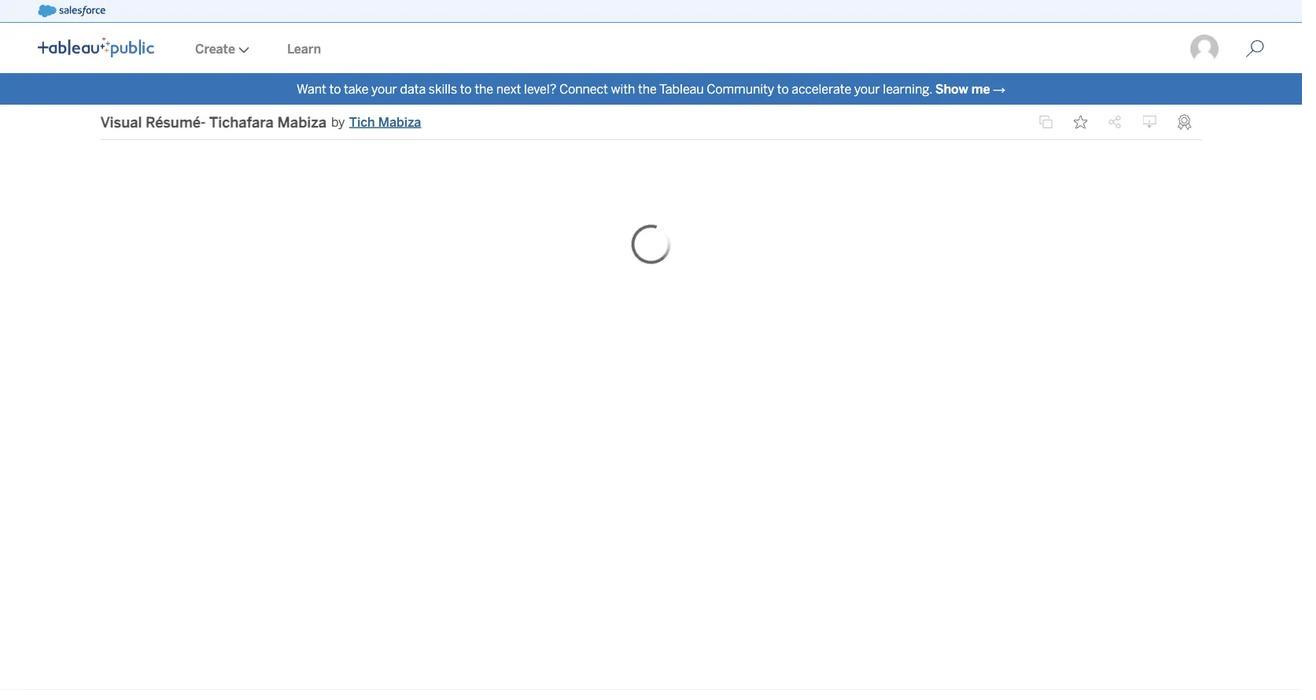 Task type: vqa. For each thing, say whether or not it's contained in the screenshot.
list box
no



Task type: describe. For each thing, give the bounding box(es) containing it.
2 your from the left
[[854, 81, 880, 96]]

tich mabiza link
[[349, 113, 421, 131]]

want
[[297, 81, 326, 96]]

visual
[[100, 113, 142, 130]]

résumé-
[[146, 113, 206, 130]]

mabiza inside visual résumé- tichafara mabiza by tich mabiza
[[378, 114, 421, 129]]

level?
[[524, 81, 556, 96]]

1 to from the left
[[329, 81, 341, 96]]

0 horizontal spatial mabiza
[[277, 113, 327, 130]]

favorite button image
[[1074, 115, 1088, 129]]

1 your from the left
[[371, 81, 397, 96]]

connect
[[559, 81, 608, 96]]

go to search image
[[1227, 39, 1283, 58]]

create button
[[176, 24, 268, 73]]

tableau
[[659, 81, 704, 96]]

community
[[707, 81, 774, 96]]

tara.schultz image
[[1189, 33, 1220, 65]]

nominate for viz of the day image
[[1177, 114, 1192, 130]]

disabled by author image
[[1039, 115, 1053, 129]]

tich
[[349, 114, 375, 129]]



Task type: locate. For each thing, give the bounding box(es) containing it.
1 horizontal spatial to
[[460, 81, 472, 96]]

your right the take
[[371, 81, 397, 96]]

your
[[371, 81, 397, 96], [854, 81, 880, 96]]

to left the take
[[329, 81, 341, 96]]

mabiza
[[277, 113, 327, 130], [378, 114, 421, 129]]

logo image
[[38, 37, 154, 57]]

your left learning.
[[854, 81, 880, 96]]

take
[[344, 81, 369, 96]]

0 horizontal spatial to
[[329, 81, 341, 96]]

me
[[971, 81, 990, 96]]

1 horizontal spatial your
[[854, 81, 880, 96]]

show
[[935, 81, 968, 96]]

to
[[329, 81, 341, 96], [460, 81, 472, 96], [777, 81, 789, 96]]

visual résumé- tichafara mabiza by tich mabiza
[[100, 113, 421, 130]]

by
[[331, 114, 345, 129]]

mabiza down data
[[378, 114, 421, 129]]

to right skills
[[460, 81, 472, 96]]

0 horizontal spatial your
[[371, 81, 397, 96]]

learning.
[[883, 81, 932, 96]]

2 horizontal spatial to
[[777, 81, 789, 96]]

with
[[611, 81, 635, 96]]

learn link
[[268, 24, 340, 73]]

2 to from the left
[[460, 81, 472, 96]]

skills
[[429, 81, 457, 96]]

to left accelerate
[[777, 81, 789, 96]]

learn
[[287, 41, 321, 56]]

2 the from the left
[[638, 81, 657, 96]]

data
[[400, 81, 426, 96]]

mabiza down want
[[277, 113, 327, 130]]

1 horizontal spatial the
[[638, 81, 657, 96]]

1 horizontal spatial mabiza
[[378, 114, 421, 129]]

show me link
[[935, 81, 990, 96]]

3 to from the left
[[777, 81, 789, 96]]

tichafara
[[209, 113, 274, 130]]

the
[[475, 81, 493, 96], [638, 81, 657, 96]]

the right "with"
[[638, 81, 657, 96]]

1 the from the left
[[475, 81, 493, 96]]

→
[[993, 81, 1006, 96]]

next
[[496, 81, 521, 96]]

salesforce logo image
[[38, 5, 105, 17]]

accelerate
[[792, 81, 852, 96]]

0 horizontal spatial the
[[475, 81, 493, 96]]

create
[[195, 41, 235, 56]]

want to take your data skills to the next level? connect with the tableau community to accelerate your learning. show me →
[[297, 81, 1006, 96]]

the left next
[[475, 81, 493, 96]]



